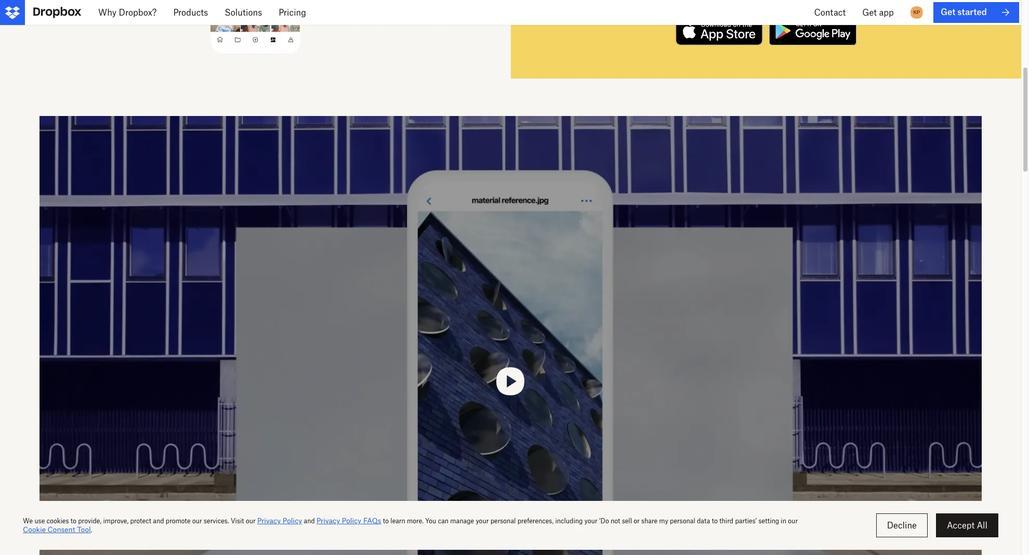 Task type: describe. For each thing, give the bounding box(es) containing it.
get for get started
[[941, 7, 956, 17]]

products button
[[165, 0, 217, 25]]

a video that provides an overview of what you can do with the dropbox app, including sharing, storing, scanning, and backing up important documents and files image
[[39, 116, 983, 555]]

dropbox?
[[119, 7, 157, 18]]

why dropbox? button
[[90, 0, 165, 25]]

pricing link
[[271, 0, 315, 25]]

contact
[[815, 7, 846, 18]]

get started link
[[934, 2, 1020, 23]]

get app button
[[855, 0, 903, 25]]

get started
[[941, 7, 988, 17]]

pricing
[[279, 7, 306, 18]]

kp button
[[909, 4, 926, 21]]



Task type: locate. For each thing, give the bounding box(es) containing it.
kp
[[914, 9, 921, 16]]

get left app
[[863, 7, 878, 18]]

products
[[173, 7, 208, 18]]

started
[[958, 7, 988, 17]]

0 horizontal spatial get
[[863, 7, 878, 18]]

get inside dropdown button
[[863, 7, 878, 18]]

why dropbox?
[[98, 7, 157, 18]]

solutions
[[225, 7, 262, 18]]

1 horizontal spatial get
[[941, 7, 956, 17]]

get left the started
[[941, 7, 956, 17]]

solutions button
[[217, 0, 271, 25]]

contact button
[[806, 0, 855, 25]]

app
[[880, 7, 895, 18]]

get app
[[863, 7, 895, 18]]

get
[[941, 7, 956, 17], [863, 7, 878, 18]]

why
[[98, 7, 117, 18]]

get for get app
[[863, 7, 878, 18]]



Task type: vqa. For each thing, say whether or not it's contained in the screenshot.
Get started Get
yes



